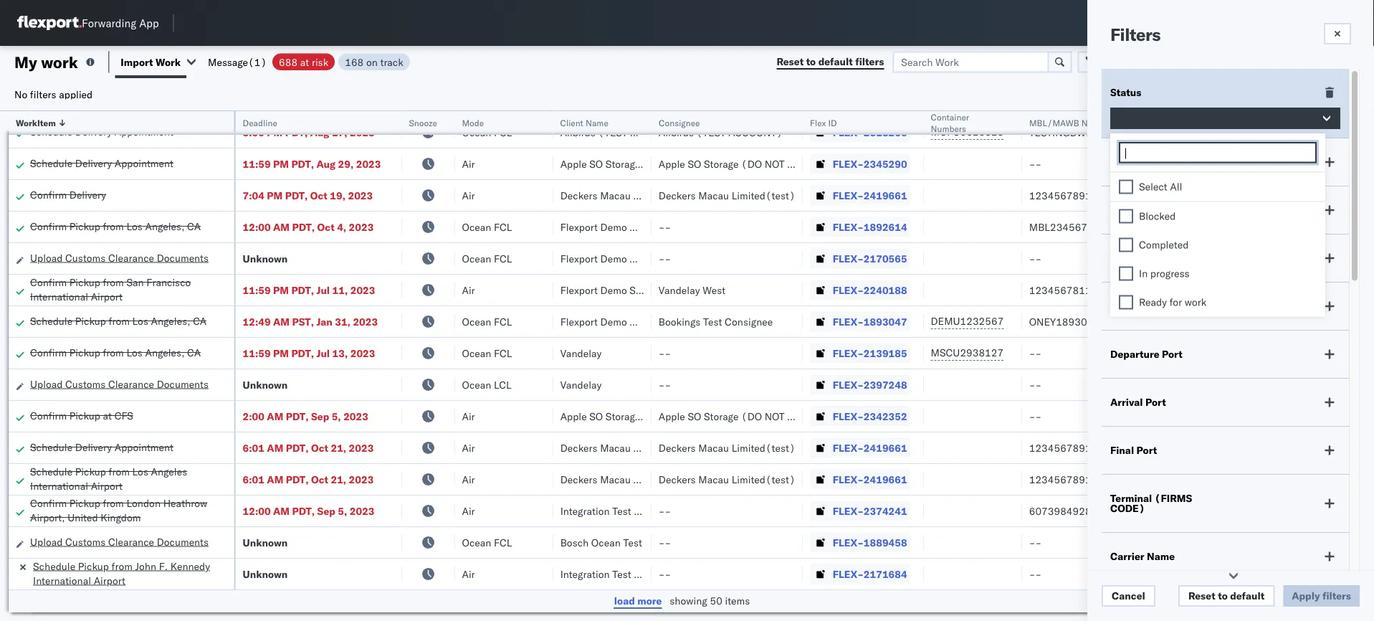 Task type: vqa. For each thing, say whether or not it's contained in the screenshot.
7th Air from the bottom of the page
yes



Task type: describe. For each thing, give the bounding box(es) containing it.
code)
[[1111, 502, 1146, 515]]

ocean for flex-2170565
[[462, 252, 492, 265]]

airport,
[[30, 511, 65, 524]]

delivery for 3:59 pm pdt, aug 17, 2023
[[75, 125, 112, 138]]

flex-2374241
[[833, 505, 908, 517]]

4 flex- from the top
[[833, 221, 864, 233]]

vandelay west
[[659, 284, 726, 296]]

2 vertical spatial test
[[624, 536, 643, 549]]

3 ocean fcl from the top
[[462, 252, 512, 265]]

2170565
[[864, 252, 908, 265]]

8 air from the top
[[462, 568, 475, 580]]

flexport demo shipper
[[561, 284, 665, 296]]

schedule inside schedule pickup from john f. kennedy international airport
[[33, 560, 75, 572]]

bookings test consignee
[[659, 315, 773, 328]]

15 flex- from the top
[[833, 568, 864, 580]]

air for confirm pickup at cfs link
[[462, 410, 475, 422]]

completed
[[1140, 238, 1189, 251]]

2023 for confirm pickup from london heathrow airport, united kingdom link
[[350, 505, 375, 517]]

showing 50 items
[[670, 595, 750, 607]]

upload customs clearance documents link for bosch
[[30, 535, 209, 549]]

angeles, for 12:00 am pdt, oct 4, 2023
[[145, 220, 185, 232]]

batch
[[1295, 56, 1323, 68]]

1 horizontal spatial mode
[[1111, 252, 1138, 264]]

1 vertical spatial client
[[1111, 300, 1140, 312]]

schedule pickup from los angeles international airport
[[30, 465, 187, 492]]

flexport for 11,
[[561, 284, 598, 296]]

appointment for 6:01
[[115, 441, 174, 453]]

cfs
[[114, 409, 133, 422]]

7:04
[[243, 189, 265, 202]]

international for schedule
[[30, 479, 88, 492]]

bosch
[[561, 536, 589, 549]]

at inside button
[[103, 409, 112, 422]]

2:00
[[243, 410, 265, 422]]

reset to default filters
[[777, 55, 885, 68]]

pdt, for confirm pickup from los angeles, ca link associated with 11:59 pm pdt, jul 13, 2023
[[291, 347, 314, 359]]

schedule pickup from los angeles international airport link
[[30, 464, 227, 493]]

resize handle column header for workitem
[[217, 111, 234, 621]]

confirm for 12:00 am pdt, sep 5, 2023
[[30, 497, 67, 509]]

pickup for 12:49 am pst, jan 31, 2023
[[75, 314, 106, 327]]

1 account) from the left
[[630, 126, 685, 138]]

oct for schedule delivery appointment
[[311, 441, 328, 454]]

2 vertical spatial name
[[1148, 550, 1175, 563]]

2139185
[[864, 347, 908, 359]]

1 allbirds (test account) from the left
[[561, 126, 685, 138]]

2 account) from the left
[[729, 126, 783, 138]]

2023 for schedule pickup from los angeles, ca link
[[353, 315, 378, 328]]

5, for 2:00 am pdt, sep 5, 2023
[[332, 410, 341, 422]]

7 flex- from the top
[[833, 315, 864, 328]]

(firms
[[1155, 492, 1193, 505]]

clearance for bosch
[[108, 535, 154, 548]]

actions
[[1319, 117, 1348, 128]]

forwarding app link
[[17, 16, 159, 30]]

my
[[14, 52, 37, 72]]

documents for flexport
[[157, 251, 209, 264]]

reset for reset to default
[[1189, 590, 1216, 602]]

upload customs clearance documents button for flexport demo consignee
[[30, 251, 209, 266]]

terminal
[[1111, 492, 1153, 505]]

1 12345678910 from the top
[[1030, 189, 1098, 202]]

confirm pickup from los angeles, ca button for 12:00
[[30, 219, 201, 235]]

2 upload customs clearance documents link from the top
[[30, 377, 209, 391]]

2 customs from the top
[[65, 378, 106, 390]]

delivery for 6:01 am pdt, oct 21, 2023
[[75, 441, 112, 453]]

air for the schedule delivery appointment link corresponding to 6:01 am pdt, oct 21, 2023
[[462, 441, 475, 454]]

bookings
[[659, 315, 701, 328]]

12:00 am pdt, oct 4, 2023
[[243, 221, 374, 233]]

2 flexport from the top
[[561, 252, 598, 265]]

los for 12:49
[[132, 314, 148, 327]]

flex-2139185
[[833, 347, 908, 359]]

at risk
[[1111, 156, 1143, 168]]

11,
[[332, 284, 348, 296]]

flex id button
[[803, 114, 910, 128]]

ready for work
[[1140, 296, 1207, 308]]

1 vertical spatial filters
[[30, 88, 56, 100]]

upload customs clearance documents button for bosch ocean test
[[30, 535, 209, 550]]

12 flex- from the top
[[833, 473, 864, 486]]

50
[[710, 595, 723, 607]]

confirm pickup from los angeles, ca link for 12:00 am pdt, oct 4, 2023
[[30, 219, 201, 233]]

2 upload customs clearance documents button from the top
[[30, 377, 209, 393]]

11:59 pm pdt, jul 11, 2023
[[243, 284, 375, 296]]

pdt, for confirm pickup from los angeles, ca link for 12:00 am pdt, oct 4, 2023
[[292, 221, 315, 233]]

test for integration
[[613, 505, 632, 517]]

2240188
[[864, 284, 908, 296]]

2374241
[[864, 505, 908, 517]]

pdt, for confirm pickup from san francisco international airport link on the top left of the page
[[291, 284, 314, 296]]

message (1)
[[208, 56, 267, 68]]

6:01 for schedule delivery appointment
[[243, 441, 265, 454]]

test for bookings
[[704, 315, 723, 328]]

integration
[[561, 505, 610, 517]]

on
[[366, 56, 378, 68]]

7:04 pm pdt, oct 19, 2023
[[243, 189, 373, 202]]

12:00 am pdt, sep 5, 2023
[[243, 505, 375, 517]]

my work
[[14, 52, 78, 72]]

0 horizontal spatial risk
[[312, 56, 329, 68]]

delivery for 11:59 pm pdt, aug 29, 2023
[[75, 157, 112, 169]]

oct for confirm delivery
[[310, 189, 328, 202]]

confirm for 2:00 am pdt, sep 5, 2023
[[30, 409, 67, 422]]

11 resize handle column header from the left
[[1338, 111, 1355, 621]]

flex-1893047
[[833, 315, 908, 328]]

1 vertical spatial risk
[[1124, 156, 1143, 168]]

2419661 for appointment
[[864, 441, 908, 454]]

ca for 12:00 am pdt, oct 4, 2023
[[187, 220, 201, 232]]

3 flex- from the top
[[833, 189, 864, 202]]

forwarding app
[[82, 16, 159, 30]]

confirm delivery link
[[30, 188, 106, 202]]

import
[[121, 56, 153, 68]]

container numbers
[[931, 112, 970, 134]]

2023 for the schedule delivery appointment link for 11:59 pm pdt, aug 29, 2023
[[356, 157, 381, 170]]

0 horizontal spatial work
[[41, 52, 78, 72]]

schedule delivery appointment link for 6:01 am pdt, oct 21, 2023
[[30, 440, 174, 454]]

confirm pickup at cfs button
[[30, 408, 133, 424]]

pickup for 2:00 am pdt, sep 5, 2023
[[69, 409, 100, 422]]

client inside 'client name' "button"
[[561, 117, 584, 128]]

2023 for confirm pickup at cfs link
[[344, 410, 369, 422]]

688
[[279, 56, 298, 68]]

resize handle column header for container numbers
[[1005, 111, 1023, 621]]

to for reset to default filters
[[807, 55, 816, 68]]

deadline button
[[236, 114, 388, 128]]

batch action
[[1295, 56, 1357, 68]]

confirm pickup from los angeles, ca link for 11:59 pm pdt, jul 13, 2023
[[30, 345, 201, 360]]

aug for 17,
[[310, 126, 329, 138]]

2 allbirds (test account) from the left
[[659, 126, 783, 138]]

ocean fcl for 17,
[[462, 126, 512, 138]]

lcl
[[494, 378, 512, 391]]

am for confirm pickup at cfs
[[267, 410, 284, 422]]

flex
[[810, 117, 826, 128]]

Search Work text field
[[893, 51, 1049, 73]]

ready
[[1140, 296, 1168, 308]]

west
[[703, 284, 726, 296]]

14 flex- from the top
[[833, 536, 864, 549]]

upload customs clearance documents for flexport
[[30, 251, 209, 264]]

10 resize handle column header from the left
[[1293, 111, 1310, 621]]

1 (test from the left
[[598, 126, 628, 138]]

1 flex-2419661 from the top
[[833, 189, 908, 202]]

pdt, for schedule pickup from los angeles international airport link
[[286, 473, 309, 486]]

arrival
[[1111, 396, 1144, 408]]

2023 for the schedule delivery appointment link corresponding to 6:01 am pdt, oct 21, 2023
[[349, 441, 374, 454]]

pm for 11:59 pm pdt, jul 13, 2023
[[273, 347, 289, 359]]

snoozed
[[1111, 204, 1151, 216]]

batch action button
[[1273, 51, 1367, 73]]

confirm for 11:59 pm pdt, jul 11, 2023
[[30, 276, 67, 288]]

fcl for 4,
[[494, 221, 512, 233]]

flex-2170565
[[833, 252, 908, 265]]

airport for san
[[91, 290, 123, 303]]

2 allbirds from the left
[[659, 126, 694, 138]]

11:59 for 11:59 pm pdt, jul 11, 2023
[[243, 284, 271, 296]]

confirm delivery
[[30, 188, 106, 201]]

ocean for flex-2313266
[[462, 126, 492, 138]]

progress
[[1151, 267, 1190, 280]]

schedule delivery appointment link for 3:59 pm pdt, aug 17, 2023
[[30, 124, 174, 139]]

am for confirm pickup from los angeles, ca
[[273, 221, 290, 233]]

list box containing select all
[[1111, 172, 1326, 317]]

reset for reset to default filters
[[777, 55, 804, 68]]

air for schedule pickup from los angeles international airport link
[[462, 473, 475, 486]]

fcl for 13,
[[494, 347, 512, 359]]

schedule pickup from john f. kennedy international airport link
[[33, 559, 216, 588]]

london
[[127, 497, 161, 509]]

3:59 pm pdt, aug 17, 2023
[[243, 126, 375, 138]]

san
[[127, 276, 144, 288]]

consignee for flex-1892614
[[630, 221, 678, 233]]

departure
[[1111, 348, 1160, 360]]

ocean for flex-1889458
[[462, 536, 492, 549]]

all
[[1171, 180, 1183, 193]]

3 fcl from the top
[[494, 252, 512, 265]]

6 flex- from the top
[[833, 284, 864, 296]]

21, for schedule pickup from los angeles international airport
[[331, 473, 347, 486]]

air for the schedule delivery appointment link for 11:59 pm pdt, aug 29, 2023
[[462, 157, 475, 170]]

airport inside schedule pickup from john f. kennedy international airport
[[94, 574, 126, 587]]

2 documents from the top
[[157, 378, 209, 390]]

flex-2342352
[[833, 410, 908, 422]]

no
[[14, 88, 27, 100]]

departure port
[[1111, 348, 1183, 360]]

oct for schedule pickup from los angeles international airport
[[311, 473, 328, 486]]

workitem
[[16, 117, 56, 128]]

schedule delivery appointment for 3:59
[[30, 125, 174, 138]]

vandelay for ocean lcl
[[561, 378, 602, 391]]

pdt, for confirm pickup at cfs link
[[286, 410, 309, 422]]

upload customs clearance documents for bosch
[[30, 535, 209, 548]]

deadline
[[243, 117, 277, 128]]

sep for 2:00 am pdt, sep 5, 2023
[[311, 410, 329, 422]]

ca for 11:59 pm pdt, jul 13, 2023
[[187, 346, 201, 359]]

load more button
[[614, 594, 663, 608]]

applied
[[59, 88, 93, 100]]

import work button
[[121, 56, 181, 68]]

2 upload from the top
[[30, 378, 63, 390]]

(1)
[[248, 56, 267, 68]]

8 flex- from the top
[[833, 347, 864, 359]]

1892614
[[864, 221, 908, 233]]

numbers for mbl/mawb numbers
[[1082, 117, 1117, 128]]

from for 11:59 pm pdt, jul 11, 2023
[[103, 276, 124, 288]]

6 ocean fcl from the top
[[462, 536, 512, 549]]

work
[[156, 56, 181, 68]]

1 vertical spatial client name
[[1111, 300, 1170, 312]]

filters
[[1111, 24, 1161, 45]]

from for 12:00 am pdt, oct 4, 2023
[[103, 220, 124, 232]]

schedule pickup from john f. kennedy international airport
[[33, 560, 210, 587]]

5 flex- from the top
[[833, 252, 864, 265]]

31,
[[335, 315, 351, 328]]

container numbers button
[[924, 108, 1008, 134]]

gaurav jawla
[[1219, 378, 1278, 391]]

resize handle column header for client name
[[635, 111, 652, 621]]

confirm pickup from los angeles, ca for 12:00
[[30, 220, 201, 232]]

9 flex- from the top
[[833, 378, 864, 391]]

confirm pickup from london heathrow airport, united kingdom link
[[30, 496, 227, 525]]

Search Shipments (/) text field
[[1100, 12, 1239, 34]]

load more
[[614, 595, 662, 607]]

port for final port
[[1137, 444, 1158, 456]]

29,
[[338, 157, 354, 170]]

pm for 11:59 pm pdt, jul 11, 2023
[[273, 284, 289, 296]]

confirm for 11:59 pm pdt, jul 13, 2023
[[30, 346, 67, 359]]

1 allbirds from the left
[[561, 126, 596, 138]]

flexport for 31,
[[561, 315, 598, 328]]



Task type: locate. For each thing, give the bounding box(es) containing it.
mode right snooze
[[462, 117, 484, 128]]

appointment for 3:59
[[115, 125, 174, 138]]

0 vertical spatial confirm pickup from los angeles, ca link
[[30, 219, 201, 233]]

mbl/mawb numbers button
[[1023, 114, 1197, 128]]

pdt, for 'confirm delivery' link
[[285, 189, 308, 202]]

schedule delivery appointment button down applied
[[30, 124, 174, 140]]

work
[[41, 52, 78, 72], [1185, 296, 1207, 308]]

upload customs clearance documents button up san
[[30, 251, 209, 266]]

0 vertical spatial name
[[586, 117, 609, 128]]

10 flex- from the top
[[833, 410, 864, 422]]

1 vertical spatial 12:00
[[243, 505, 271, 517]]

international up airport,
[[30, 479, 88, 492]]

port right the arrival
[[1146, 396, 1167, 408]]

from left john
[[112, 560, 133, 572]]

confirm for 12:00 am pdt, oct 4, 2023
[[30, 220, 67, 232]]

air for confirm pickup from london heathrow airport, united kingdom link
[[462, 505, 475, 517]]

flex- down flex-2374241
[[833, 536, 864, 549]]

2 air from the top
[[462, 189, 475, 202]]

flex-2139185 button
[[810, 343, 911, 363], [810, 343, 911, 363]]

from inside button
[[109, 314, 130, 327]]

pm for 11:59 pm pdt, aug 29, 2023
[[273, 157, 289, 170]]

deckers macau limited(test)
[[561, 189, 697, 202], [659, 189, 796, 202], [561, 441, 697, 454], [659, 441, 796, 454], [561, 473, 697, 486], [659, 473, 796, 486]]

angeles, inside button
[[151, 314, 190, 327]]

upload for flexport
[[30, 251, 63, 264]]

1 confirm from the top
[[30, 188, 67, 201]]

customs for bosch
[[65, 535, 106, 548]]

0 horizontal spatial reset
[[777, 55, 804, 68]]

ocean fcl for 4,
[[462, 221, 512, 233]]

2:00 am pdt, sep 5, 2023
[[243, 410, 369, 422]]

ocean for flex-2139185
[[462, 347, 492, 359]]

1 customs from the top
[[65, 251, 106, 264]]

sep
[[311, 410, 329, 422], [317, 505, 336, 517]]

international inside schedule pickup from john f. kennedy international airport
[[33, 574, 91, 587]]

0 vertical spatial 2419661
[[864, 189, 908, 202]]

test down 'west'
[[704, 315, 723, 328]]

(test
[[598, 126, 628, 138], [697, 126, 726, 138]]

upload customs clearance documents button down kingdom on the left bottom of the page
[[30, 535, 209, 550]]

2419661 up 2374241
[[864, 473, 908, 486]]

upload for bosch
[[30, 535, 63, 548]]

pickup inside schedule pickup from los angeles international airport
[[75, 465, 106, 478]]

flex- up flex-2374241
[[833, 473, 864, 486]]

unknown for flexport demo consignee
[[243, 252, 288, 265]]

upload customs clearance documents button up cfs
[[30, 377, 209, 393]]

0 vertical spatial filters
[[856, 55, 885, 68]]

ocean fcl for 31,
[[462, 315, 512, 328]]

2313266
[[864, 126, 908, 138]]

1 vertical spatial clearance
[[108, 378, 154, 390]]

confirm
[[30, 188, 67, 201], [30, 220, 67, 232], [30, 276, 67, 288], [30, 346, 67, 359], [30, 409, 67, 422], [30, 497, 67, 509]]

oct left 4,
[[317, 221, 335, 233]]

name inside 'client name' "button"
[[586, 117, 609, 128]]

flex-1889458
[[833, 536, 908, 549]]

1 horizontal spatial numbers
[[1082, 117, 1117, 128]]

0 horizontal spatial at
[[103, 409, 112, 422]]

flexport for 4,
[[561, 221, 598, 233]]

11 flex- from the top
[[833, 441, 864, 454]]

12345678910 up 'mbl2345676' on the right
[[1030, 189, 1098, 202]]

schedule delivery appointment button down workitem "button"
[[30, 156, 174, 172]]

schedule delivery appointment down applied
[[30, 125, 174, 138]]

pickup inside confirm pickup from london heathrow airport, united kingdom
[[69, 497, 100, 509]]

3 schedule delivery appointment button from the top
[[30, 440, 174, 456]]

21, down 2:00 am pdt, sep 5, 2023
[[331, 441, 347, 454]]

1 confirm pickup from los angeles, ca link from the top
[[30, 219, 201, 233]]

schedule delivery appointment up schedule pickup from los angeles international airport
[[30, 441, 174, 453]]

12345678910 for from
[[1030, 473, 1098, 486]]

0 vertical spatial aug
[[310, 126, 329, 138]]

4 confirm from the top
[[30, 346, 67, 359]]

consignee inside button
[[659, 117, 700, 128]]

12345678910
[[1030, 189, 1098, 202], [1030, 441, 1098, 454], [1030, 473, 1098, 486]]

0 vertical spatial ca
[[187, 220, 201, 232]]

1 11:59 from the top
[[243, 157, 271, 170]]

2 vertical spatial upload customs clearance documents button
[[30, 535, 209, 550]]

los down "confirm pickup from san francisco international airport" button
[[132, 314, 148, 327]]

resize handle column header for flex id
[[907, 111, 924, 621]]

2 flexport demo consignee from the top
[[561, 252, 678, 265]]

schedule delivery appointment
[[30, 125, 174, 138], [30, 157, 174, 169], [30, 441, 174, 453]]

flex- up flex-2397248
[[833, 347, 864, 359]]

1 vertical spatial flex-2419661
[[833, 441, 908, 454]]

2 (test from the left
[[697, 126, 726, 138]]

4 resize handle column header from the left
[[536, 111, 553, 621]]

0 vertical spatial flex-2419661
[[833, 189, 908, 202]]

schedule pickup from los angeles, ca link
[[30, 314, 207, 328]]

1 schedule delivery appointment link from the top
[[30, 124, 174, 139]]

schedule delivery appointment link for 11:59 pm pdt, aug 29, 2023
[[30, 156, 174, 170]]

airport inside schedule pickup from los angeles international airport
[[91, 479, 123, 492]]

0 vertical spatial clearance
[[108, 251, 154, 264]]

vandelay
[[659, 284, 700, 296], [561, 347, 602, 359], [561, 378, 602, 391]]

12345678110
[[1030, 284, 1098, 296]]

confirm pickup from los angeles, ca for 11:59
[[30, 346, 201, 359]]

1 documents from the top
[[157, 251, 209, 264]]

1 schedule delivery appointment button from the top
[[30, 124, 174, 140]]

numbers down status
[[1082, 117, 1117, 128]]

am for schedule pickup from los angeles, ca
[[273, 315, 290, 328]]

reset to default filters button
[[768, 51, 893, 73]]

filters up flex id button
[[856, 55, 885, 68]]

0 vertical spatial confirm pickup from los angeles, ca button
[[30, 219, 201, 235]]

filters inside button
[[856, 55, 885, 68]]

0 horizontal spatial (test
[[598, 126, 628, 138]]

2 confirm from the top
[[30, 220, 67, 232]]

confirm pickup from los angeles, ca down schedule pickup from los angeles, ca button
[[30, 346, 201, 359]]

1 vertical spatial test
[[613, 505, 632, 517]]

6 confirm from the top
[[30, 497, 67, 509]]

confirm pickup from san francisco international airport link
[[30, 275, 227, 304]]

oct left 19,
[[310, 189, 328, 202]]

clearance for flexport
[[108, 251, 154, 264]]

from left san
[[103, 276, 124, 288]]

schedule delivery appointment button for 6:01
[[30, 440, 174, 456]]

schedule pickup from los angeles, ca
[[30, 314, 207, 327]]

12:00 for 12:00 am pdt, sep 5, 2023
[[243, 505, 271, 517]]

6 resize handle column header from the left
[[786, 111, 803, 621]]

3 demo from the top
[[601, 284, 627, 296]]

3 flexport demo consignee from the top
[[561, 315, 678, 328]]

2 vertical spatial upload
[[30, 535, 63, 548]]

schedule up airport,
[[30, 465, 73, 478]]

customs up confirm pickup at cfs at left bottom
[[65, 378, 106, 390]]

aug left 17,
[[310, 126, 329, 138]]

upload down 'confirm delivery' button
[[30, 251, 63, 264]]

confirm pickup at cfs
[[30, 409, 133, 422]]

from down "confirm pickup from san francisco international airport" button
[[109, 314, 130, 327]]

pickup for 12:00 am pdt, oct 4, 2023
[[69, 220, 100, 232]]

607398492893
[[1030, 505, 1104, 517]]

confirm pickup from london heathrow airport, united kingdom button
[[30, 496, 227, 526]]

pdt, for the schedule delivery appointment link corresponding to 6:01 am pdt, oct 21, 2023
[[286, 441, 309, 454]]

los for 12:00
[[127, 220, 143, 232]]

airport inside confirm pickup from san francisco international airport
[[91, 290, 123, 303]]

3 upload customs clearance documents button from the top
[[30, 535, 209, 550]]

1 jul from the top
[[317, 284, 330, 296]]

jawla
[[1254, 378, 1278, 391]]

1 6:01 am pdt, oct 21, 2023 from the top
[[243, 441, 374, 454]]

2 vertical spatial schedule delivery appointment link
[[30, 440, 174, 454]]

0 horizontal spatial account)
[[630, 126, 685, 138]]

arrival port
[[1111, 396, 1167, 408]]

6 air from the top
[[462, 473, 475, 486]]

vandelay for ocean fcl
[[561, 347, 602, 359]]

2 vertical spatial schedule delivery appointment button
[[30, 440, 174, 456]]

1 vertical spatial schedule delivery appointment link
[[30, 156, 174, 170]]

schedule pickup from los angeles international airport button
[[30, 464, 227, 495]]

delivery inside button
[[69, 188, 106, 201]]

5 ocean fcl from the top
[[462, 347, 512, 359]]

1 horizontal spatial risk
[[1124, 156, 1143, 168]]

pickup inside schedule pickup from john f. kennedy international airport
[[78, 560, 109, 572]]

cancel
[[1112, 590, 1146, 602]]

1 vertical spatial reset
[[1189, 590, 1216, 602]]

3 flex-2419661 from the top
[[833, 473, 908, 486]]

2 confirm pickup from los angeles, ca button from the top
[[30, 345, 201, 361]]

from down schedule pickup from los angeles, ca button
[[103, 346, 124, 359]]

flex- down flex-1889458
[[833, 568, 864, 580]]

los for 11:59
[[127, 346, 143, 359]]

13 flex- from the top
[[833, 505, 864, 517]]

0 vertical spatial vandelay
[[659, 284, 700, 296]]

11:59 up 12:49 on the bottom left of the page
[[243, 284, 271, 296]]

filters right no at the top left of page
[[30, 88, 56, 100]]

account)
[[630, 126, 685, 138], [729, 126, 783, 138]]

schedule down airport,
[[33, 560, 75, 572]]

confirm pickup from los angeles, ca button down schedule pickup from los angeles, ca button
[[30, 345, 201, 361]]

pm up 12:49 am pst, jan 31, 2023
[[273, 284, 289, 296]]

0 horizontal spatial numbers
[[931, 123, 967, 134]]

am for schedule delivery appointment
[[267, 441, 284, 454]]

1 vertical spatial appointment
[[115, 157, 174, 169]]

file exception button
[[1108, 51, 1207, 73], [1108, 51, 1207, 73]]

2 vertical spatial upload customs clearance documents
[[30, 535, 209, 548]]

schedule inside schedule pickup from los angeles international airport
[[30, 465, 73, 478]]

schedule delivery appointment down workitem "button"
[[30, 157, 174, 169]]

limited(test)
[[634, 189, 697, 202], [732, 189, 796, 202], [634, 441, 697, 454], [732, 441, 796, 454], [634, 473, 697, 486], [732, 473, 796, 486]]

flex-1892614 button
[[810, 217, 911, 237], [810, 217, 911, 237]]

schedule down confirm pickup at cfs button
[[30, 441, 73, 453]]

flex- up "flex-1892614"
[[833, 189, 864, 202]]

airport for los
[[91, 479, 123, 492]]

pm down 12:49 am pst, jan 31, 2023
[[273, 347, 289, 359]]

3 clearance from the top
[[108, 535, 154, 548]]

from inside schedule pickup from john f. kennedy international airport
[[112, 560, 133, 572]]

pickup for 11:59 pm pdt, jul 13, 2023
[[69, 346, 100, 359]]

airport up confirm pickup from london heathrow airport, united kingdom
[[91, 479, 123, 492]]

to for reset to default
[[1219, 590, 1228, 602]]

message
[[208, 56, 248, 68]]

3 schedule delivery appointment link from the top
[[30, 440, 174, 454]]

1 12:00 from the top
[[243, 221, 271, 233]]

reset
[[777, 55, 804, 68], [1189, 590, 1216, 602]]

1 vertical spatial default
[[1231, 590, 1265, 602]]

upload up confirm pickup at cfs at left bottom
[[30, 378, 63, 390]]

1 upload customs clearance documents button from the top
[[30, 251, 209, 266]]

jul left 13,
[[317, 347, 330, 359]]

2 jul from the top
[[317, 347, 330, 359]]

3 upload customs clearance documents from the top
[[30, 535, 209, 548]]

0 vertical spatial 5,
[[332, 410, 341, 422]]

flex-2345290
[[833, 157, 908, 170]]

schedule inside button
[[30, 314, 73, 327]]

pickup inside confirm pickup from san francisco international airport
[[69, 276, 100, 288]]

1 vertical spatial flexport demo consignee
[[561, 252, 678, 265]]

4 unknown from the top
[[243, 568, 288, 580]]

1 vertical spatial confirm pickup from los angeles, ca
[[30, 346, 201, 359]]

3 upload customs clearance documents link from the top
[[30, 535, 209, 549]]

items
[[725, 595, 750, 607]]

port right final
[[1137, 444, 1158, 456]]

flex-2419661 for appointment
[[833, 441, 908, 454]]

5 resize handle column header from the left
[[635, 111, 652, 621]]

am for schedule pickup from los angeles international airport
[[267, 473, 284, 486]]

2 schedule delivery appointment link from the top
[[30, 156, 174, 170]]

1 resize handle column header from the left
[[217, 111, 234, 621]]

0 vertical spatial documents
[[157, 251, 209, 264]]

numbers inside 'container numbers'
[[931, 123, 967, 134]]

flex-2313266 button
[[810, 122, 911, 142], [810, 122, 911, 142]]

confirm pickup from los angeles, ca down 'confirm delivery' button
[[30, 220, 201, 232]]

1 vertical spatial documents
[[157, 378, 209, 390]]

3 documents from the top
[[157, 535, 209, 548]]

0 horizontal spatial filters
[[30, 88, 56, 100]]

macau
[[600, 189, 631, 202], [699, 189, 729, 202], [600, 441, 631, 454], [699, 441, 729, 454], [600, 473, 631, 486], [699, 473, 729, 486]]

1 vertical spatial name
[[1142, 300, 1170, 312]]

flex-2419661 button
[[810, 185, 911, 205], [810, 185, 911, 205], [810, 438, 911, 458], [810, 438, 911, 458], [810, 469, 911, 489], [810, 469, 911, 489]]

flex- right flex
[[833, 126, 864, 138]]

2 21, from the top
[[331, 473, 347, 486]]

0 vertical spatial upload customs clearance documents button
[[30, 251, 209, 266]]

client name button
[[553, 114, 637, 128]]

1 2419661 from the top
[[864, 189, 908, 202]]

schedule delivery appointment for 6:01
[[30, 441, 174, 453]]

action
[[1326, 56, 1357, 68]]

confirm pickup from los angeles, ca button
[[30, 219, 201, 235], [30, 345, 201, 361]]

4 fcl from the top
[[494, 315, 512, 328]]

apple so storage (do not use)
[[561, 157, 715, 170], [659, 157, 813, 170], [561, 410, 715, 422], [659, 410, 813, 422]]

2 vertical spatial airport
[[94, 574, 126, 587]]

angeles, for 11:59 pm pdt, jul 13, 2023
[[145, 346, 185, 359]]

los up san
[[127, 220, 143, 232]]

1 vertical spatial ca
[[193, 314, 207, 327]]

0 vertical spatial customs
[[65, 251, 106, 264]]

flex-2374241 button
[[810, 501, 911, 521], [810, 501, 911, 521]]

12345678910 left final
[[1030, 441, 1098, 454]]

3 customs from the top
[[65, 535, 106, 548]]

3 appointment from the top
[[115, 441, 174, 453]]

2 flex-2419661 from the top
[[833, 441, 908, 454]]

schedule down no filters applied
[[30, 125, 73, 138]]

2023
[[350, 126, 375, 138], [356, 157, 381, 170], [348, 189, 373, 202], [349, 221, 374, 233], [350, 284, 375, 296], [353, 315, 378, 328], [350, 347, 375, 359], [344, 410, 369, 422], [349, 441, 374, 454], [349, 473, 374, 486], [350, 505, 375, 517]]

storage
[[606, 157, 641, 170], [704, 157, 739, 170], [606, 410, 641, 422], [704, 410, 739, 422]]

21, up 12:00 am pdt, sep 5, 2023
[[331, 473, 347, 486]]

4 demo from the top
[[601, 315, 627, 328]]

2 vertical spatial appointment
[[115, 441, 174, 453]]

mode inside button
[[462, 117, 484, 128]]

2419661 down the 2345290
[[864, 189, 908, 202]]

ca for 12:49 am pst, jan 31, 2023
[[193, 314, 207, 327]]

1 vertical spatial 12345678910
[[1030, 441, 1098, 454]]

2 vertical spatial angeles,
[[145, 346, 185, 359]]

0 vertical spatial port
[[1163, 348, 1183, 360]]

los down schedule pickup from los angeles, ca button
[[127, 346, 143, 359]]

demo for flex-2170565
[[601, 252, 627, 265]]

confirm inside confirm pickup at cfs link
[[30, 409, 67, 422]]

schedule for 11:59 the "schedule delivery appointment" button
[[30, 157, 73, 169]]

flex-2419661 up flex-2374241
[[833, 473, 908, 486]]

3:59
[[243, 126, 265, 138]]

3 confirm from the top
[[30, 276, 67, 288]]

2023 for 'confirm delivery' link
[[348, 189, 373, 202]]

flex- down flex-2397248
[[833, 410, 864, 422]]

1 vertical spatial upload customs clearance documents
[[30, 378, 209, 390]]

upload customs clearance documents down kingdom on the left bottom of the page
[[30, 535, 209, 548]]

0 vertical spatial flexport demo consignee
[[561, 221, 678, 233]]

appointment down import work
[[115, 125, 174, 138]]

0 vertical spatial client
[[561, 117, 584, 128]]

integration test account - castore
[[561, 505, 719, 517]]

2 confirm pickup from los angeles, ca link from the top
[[30, 345, 201, 360]]

1 clearance from the top
[[108, 251, 154, 264]]

flex-2419661 for from
[[833, 473, 908, 486]]

from for 12:00 am pdt, sep 5, 2023
[[103, 497, 124, 509]]

pickup for 11:59 pm pdt, jul 11, 2023
[[69, 276, 100, 288]]

schedule delivery appointment link
[[30, 124, 174, 139], [30, 156, 174, 170], [30, 440, 174, 454]]

1 vertical spatial airport
[[91, 479, 123, 492]]

1 vertical spatial upload customs clearance documents button
[[30, 377, 209, 393]]

schedule delivery appointment button for 3:59
[[30, 124, 174, 140]]

2 vertical spatial 11:59
[[243, 347, 271, 359]]

2 vertical spatial 12345678910
[[1030, 473, 1098, 486]]

account
[[634, 505, 672, 517]]

1 vertical spatial 21,
[[331, 473, 347, 486]]

1 flex- from the top
[[833, 126, 864, 138]]

confirm for 7:04 pm pdt, oct 19, 2023
[[30, 188, 67, 201]]

schedule down confirm pickup from san francisco international airport on the top left of the page
[[30, 314, 73, 327]]

6:01 am pdt, oct 21, 2023 down 2:00 am pdt, sep 5, 2023
[[243, 441, 374, 454]]

list box
[[1111, 172, 1326, 317]]

2 vertical spatial upload customs clearance documents link
[[30, 535, 209, 549]]

1 horizontal spatial client name
[[1111, 300, 1170, 312]]

2 vertical spatial schedule delivery appointment
[[30, 441, 174, 453]]

international down airport,
[[33, 574, 91, 587]]

upload customs clearance documents link up cfs
[[30, 377, 209, 391]]

0 vertical spatial 12345678910
[[1030, 189, 1098, 202]]

2 vertical spatial flex-2419661
[[833, 473, 908, 486]]

pm right 3:59
[[267, 126, 283, 138]]

jul for 11,
[[317, 284, 330, 296]]

file
[[1130, 56, 1148, 68]]

los
[[127, 220, 143, 232], [132, 314, 148, 327], [127, 346, 143, 359], [132, 465, 148, 478]]

flexport
[[561, 221, 598, 233], [561, 252, 598, 265], [561, 284, 598, 296], [561, 315, 598, 328]]

flex-2419661 down flex-2342352
[[833, 441, 908, 454]]

1 vertical spatial upload
[[30, 378, 63, 390]]

angeles, down francisco
[[151, 314, 190, 327]]

17,
[[332, 126, 348, 138]]

2 6:01 am pdt, oct 21, 2023 from the top
[[243, 473, 374, 486]]

1 horizontal spatial default
[[1231, 590, 1265, 602]]

6:01 am pdt, oct 21, 2023 up 12:00 am pdt, sep 5, 2023
[[243, 473, 374, 486]]

schedule for 6:01 the "schedule delivery appointment" button
[[30, 441, 73, 453]]

ca inside button
[[193, 314, 207, 327]]

flex-2419661 down flex-2345290
[[833, 189, 908, 202]]

snooze
[[409, 117, 437, 128]]

ocean
[[462, 126, 492, 138], [462, 221, 492, 233], [462, 252, 492, 265], [462, 315, 492, 328], [462, 347, 492, 359], [462, 378, 492, 391], [462, 536, 492, 549], [592, 536, 621, 549]]

appointment up angeles
[[115, 441, 174, 453]]

in progress
[[1140, 267, 1190, 280]]

0 vertical spatial schedule delivery appointment
[[30, 125, 174, 138]]

work up no filters applied
[[41, 52, 78, 72]]

test left account
[[613, 505, 632, 517]]

reset to default button
[[1179, 585, 1275, 607]]

2397248
[[864, 378, 908, 391]]

4 ocean fcl from the top
[[462, 315, 512, 328]]

3 schedule delivery appointment from the top
[[30, 441, 174, 453]]

6:01
[[243, 441, 265, 454], [243, 473, 265, 486]]

at left cfs
[[103, 409, 112, 422]]

7 air from the top
[[462, 505, 475, 517]]

upload customs clearance documents link up san
[[30, 251, 209, 265]]

2 upload customs clearance documents from the top
[[30, 378, 209, 390]]

upload customs clearance documents button
[[30, 251, 209, 266], [30, 377, 209, 393], [30, 535, 209, 550]]

2 flex- from the top
[[833, 157, 864, 170]]

11:59 pm pdt, jul 13, 2023
[[243, 347, 375, 359]]

6 fcl from the top
[[494, 536, 512, 549]]

clearance up san
[[108, 251, 154, 264]]

los for 6:01
[[132, 465, 148, 478]]

appointment down workitem "button"
[[115, 157, 174, 169]]

mofu0618318
[[931, 126, 1004, 138]]

ocean for flex-2397248
[[462, 378, 492, 391]]

mscu2938127
[[931, 346, 1004, 359]]

0 vertical spatial sep
[[311, 410, 329, 422]]

flex- down flex-2139185
[[833, 378, 864, 391]]

unknown for bosch ocean test
[[243, 536, 288, 549]]

1 vertical spatial jul
[[317, 347, 330, 359]]

flexport demo consignee for flex-1892614
[[561, 221, 678, 233]]

1 vertical spatial 11:59
[[243, 284, 271, 296]]

carrier name
[[1111, 550, 1175, 563]]

confirm inside 'confirm delivery' link
[[30, 188, 67, 201]]

1 vertical spatial port
[[1146, 396, 1167, 408]]

at
[[1111, 156, 1122, 168]]

0 vertical spatial airport
[[91, 290, 123, 303]]

appointment for 11:59
[[115, 157, 174, 169]]

2 schedule delivery appointment button from the top
[[30, 156, 174, 172]]

default for reset to default
[[1231, 590, 1265, 602]]

angeles, down schedule pickup from los angeles, ca button
[[145, 346, 185, 359]]

from inside schedule pickup from los angeles international airport
[[109, 465, 130, 478]]

2 2419661 from the top
[[864, 441, 908, 454]]

angeles,
[[145, 220, 185, 232], [151, 314, 190, 327], [145, 346, 185, 359]]

0 vertical spatial confirm pickup from los angeles, ca
[[30, 220, 201, 232]]

1 air from the top
[[462, 157, 475, 170]]

2 vertical spatial 2419661
[[864, 473, 908, 486]]

None text field
[[1125, 147, 1316, 160]]

2 vertical spatial port
[[1137, 444, 1158, 456]]

3 12345678910 from the top
[[1030, 473, 1098, 486]]

jul left 11,
[[317, 284, 330, 296]]

2 ocean fcl from the top
[[462, 221, 512, 233]]

1 upload customs clearance documents from the top
[[30, 251, 209, 264]]

international inside schedule pickup from los angeles international airport
[[30, 479, 88, 492]]

confirm pickup from san francisco international airport button
[[30, 275, 227, 305]]

2 clearance from the top
[[108, 378, 154, 390]]

flexport demo consignee for flex-1893047
[[561, 315, 678, 328]]

from up kingdom on the left bottom of the page
[[103, 497, 124, 509]]

from for 11:59 pm pdt, jul 13, 2023
[[103, 346, 124, 359]]

pm right the 7:04
[[267, 189, 283, 202]]

0 vertical spatial at
[[300, 56, 309, 68]]

5 air from the top
[[462, 441, 475, 454]]

work right for
[[1185, 296, 1207, 308]]

los inside button
[[132, 314, 148, 327]]

1 vertical spatial international
[[30, 479, 88, 492]]

8 resize handle column header from the left
[[1005, 111, 1023, 621]]

12:00
[[243, 221, 271, 233], [243, 505, 271, 517]]

upload customs clearance documents link
[[30, 251, 209, 265], [30, 377, 209, 391], [30, 535, 209, 549]]

0 vertical spatial international
[[30, 290, 88, 303]]

pm for 3:59 pm pdt, aug 17, 2023
[[267, 126, 283, 138]]

flexport. image
[[17, 16, 82, 30]]

1 vertical spatial sep
[[317, 505, 336, 517]]

0 vertical spatial angeles,
[[145, 220, 185, 232]]

import work
[[121, 56, 181, 68]]

container
[[931, 112, 970, 122]]

1 upload customs clearance documents link from the top
[[30, 251, 209, 265]]

kennedy
[[171, 560, 210, 572]]

1 upload from the top
[[30, 251, 63, 264]]

status
[[1111, 86, 1142, 99]]

11:59 down 12:49 on the bottom left of the page
[[243, 347, 271, 359]]

from for 12:49 am pst, jan 31, 2023
[[109, 314, 130, 327]]

resize handle column header for mode
[[536, 111, 553, 621]]

2 vertical spatial documents
[[157, 535, 209, 548]]

1 confirm pickup from los angeles, ca from the top
[[30, 220, 201, 232]]

3 upload from the top
[[30, 535, 63, 548]]

2 demo from the top
[[601, 252, 627, 265]]

schedule delivery appointment button up schedule pickup from los angeles international airport
[[30, 440, 174, 456]]

3 unknown from the top
[[243, 536, 288, 549]]

documents for bosch
[[157, 535, 209, 548]]

1 vertical spatial 6:01
[[243, 473, 265, 486]]

2 unknown from the top
[[243, 378, 288, 391]]

1 horizontal spatial allbirds
[[659, 126, 694, 138]]

None checkbox
[[1120, 180, 1134, 194], [1120, 266, 1134, 281], [1120, 180, 1134, 194], [1120, 266, 1134, 281]]

1 vertical spatial customs
[[65, 378, 106, 390]]

11:59
[[243, 157, 271, 170], [243, 284, 271, 296], [243, 347, 271, 359]]

2 vertical spatial flexport demo consignee
[[561, 315, 678, 328]]

0 vertical spatial upload customs clearance documents link
[[30, 251, 209, 265]]

confirm pickup at cfs link
[[30, 408, 133, 423]]

confirm inside confirm pickup from san francisco international airport
[[30, 276, 67, 288]]

2 confirm pickup from los angeles, ca from the top
[[30, 346, 201, 359]]

customs down 'united'
[[65, 535, 106, 548]]

not
[[667, 157, 687, 170], [765, 157, 785, 170], [667, 410, 687, 422], [765, 410, 785, 422]]

0 vertical spatial schedule delivery appointment link
[[30, 124, 174, 139]]

1 horizontal spatial to
[[1219, 590, 1228, 602]]

upload customs clearance documents up san
[[30, 251, 209, 264]]

client name inside "button"
[[561, 117, 609, 128]]

11:59 down 3:59
[[243, 157, 271, 170]]

jul
[[317, 284, 330, 296], [317, 347, 330, 359]]

los inside schedule pickup from los angeles international airport
[[132, 465, 148, 478]]

clearance up cfs
[[108, 378, 154, 390]]

confirm inside confirm pickup from london heathrow airport, united kingdom
[[30, 497, 67, 509]]

0 vertical spatial to
[[807, 55, 816, 68]]

test down integration test account - castore
[[624, 536, 643, 549]]

schedule delivery appointment button for 11:59
[[30, 156, 174, 172]]

select
[[1140, 180, 1168, 193]]

allbirds
[[561, 126, 596, 138], [659, 126, 694, 138]]

clearance
[[108, 251, 154, 264], [108, 378, 154, 390], [108, 535, 154, 548]]

delivery
[[75, 125, 112, 138], [75, 157, 112, 169], [69, 188, 106, 201], [75, 441, 112, 453]]

1 vertical spatial aug
[[317, 157, 336, 170]]

resize handle column header
[[217, 111, 234, 621], [385, 111, 402, 621], [438, 111, 455, 621], [536, 111, 553, 621], [635, 111, 652, 621], [786, 111, 803, 621], [907, 111, 924, 621], [1005, 111, 1023, 621], [1194, 111, 1212, 621], [1293, 111, 1310, 621], [1338, 111, 1355, 621]]

6:01 am pdt, oct 21, 2023 for schedule delivery appointment
[[243, 441, 374, 454]]

consignee for flex-1893047
[[630, 315, 678, 328]]

resize handle column header for mbl/mawb numbers
[[1194, 111, 1212, 621]]

default for reset to default filters
[[819, 55, 853, 68]]

demo for flex-2240188
[[601, 284, 627, 296]]

apple
[[561, 157, 587, 170], [659, 157, 685, 170], [561, 410, 587, 422], [659, 410, 685, 422]]

0 vertical spatial mode
[[462, 117, 484, 128]]

11:59 for 11:59 pm pdt, aug 29, 2023
[[243, 157, 271, 170]]

1 vertical spatial angeles,
[[151, 314, 190, 327]]

1 vertical spatial 5,
[[338, 505, 347, 517]]

airport down kingdom on the left bottom of the page
[[94, 574, 126, 587]]

0 vertical spatial upload customs clearance documents
[[30, 251, 209, 264]]

flex- up flex-1889458
[[833, 505, 864, 517]]

from inside confirm pickup from london heathrow airport, united kingdom
[[103, 497, 124, 509]]

from up confirm pickup from london heathrow airport, united kingdom
[[109, 465, 130, 478]]

risk right 688 on the left top
[[312, 56, 329, 68]]

los left angeles
[[132, 465, 148, 478]]

aug for 29,
[[317, 157, 336, 170]]

airport up schedule pickup from los angeles, ca on the bottom left of the page
[[91, 290, 123, 303]]

confirm pickup from los angeles, ca link down schedule pickup from los angeles, ca button
[[30, 345, 201, 360]]

terminal (firms code)
[[1111, 492, 1193, 515]]

0 vertical spatial 21,
[[331, 441, 347, 454]]

schedule up confirm delivery
[[30, 157, 73, 169]]

international inside confirm pickup from san francisco international airport
[[30, 290, 88, 303]]

heathrow
[[163, 497, 207, 509]]

francisco
[[147, 276, 191, 288]]

confirm pickup from los angeles, ca link down 'confirm delivery' button
[[30, 219, 201, 233]]

2 vertical spatial ca
[[187, 346, 201, 359]]

2 11:59 from the top
[[243, 284, 271, 296]]

1 unknown from the top
[[243, 252, 288, 265]]

3 resize handle column header from the left
[[438, 111, 455, 621]]

port for departure port
[[1163, 348, 1183, 360]]

pickup inside button
[[75, 314, 106, 327]]

flex- up flex-2170565 on the right top of page
[[833, 221, 864, 233]]

confirm pickup from los angeles, ca link
[[30, 219, 201, 233], [30, 345, 201, 360]]

0 vertical spatial 12:00
[[243, 221, 271, 233]]

2 resize handle column header from the left
[[385, 111, 402, 621]]

1 horizontal spatial at
[[300, 56, 309, 68]]

aug left 29,
[[317, 157, 336, 170]]

2023 for schedule pickup from los angeles international airport link
[[349, 473, 374, 486]]

0 vertical spatial upload
[[30, 251, 63, 264]]

from inside confirm pickup from san francisco international airport
[[103, 276, 124, 288]]

4 flexport from the top
[[561, 315, 598, 328]]

fcl for 31,
[[494, 315, 512, 328]]

None checkbox
[[1120, 209, 1134, 223], [1120, 238, 1134, 252], [1120, 295, 1134, 309], [1120, 209, 1134, 223], [1120, 238, 1134, 252], [1120, 295, 1134, 309]]

mbl/mawb numbers
[[1030, 117, 1117, 128]]

12345678910 up 607398492893
[[1030, 473, 1098, 486]]

1 vertical spatial vandelay
[[561, 347, 602, 359]]

numbers down container
[[931, 123, 967, 134]]

pm up 7:04 pm pdt, oct 19, 2023
[[273, 157, 289, 170]]

1 horizontal spatial filters
[[856, 55, 885, 68]]

1 horizontal spatial work
[[1185, 296, 1207, 308]]

schedule for schedule pickup from los angeles international airport button
[[30, 465, 73, 478]]



